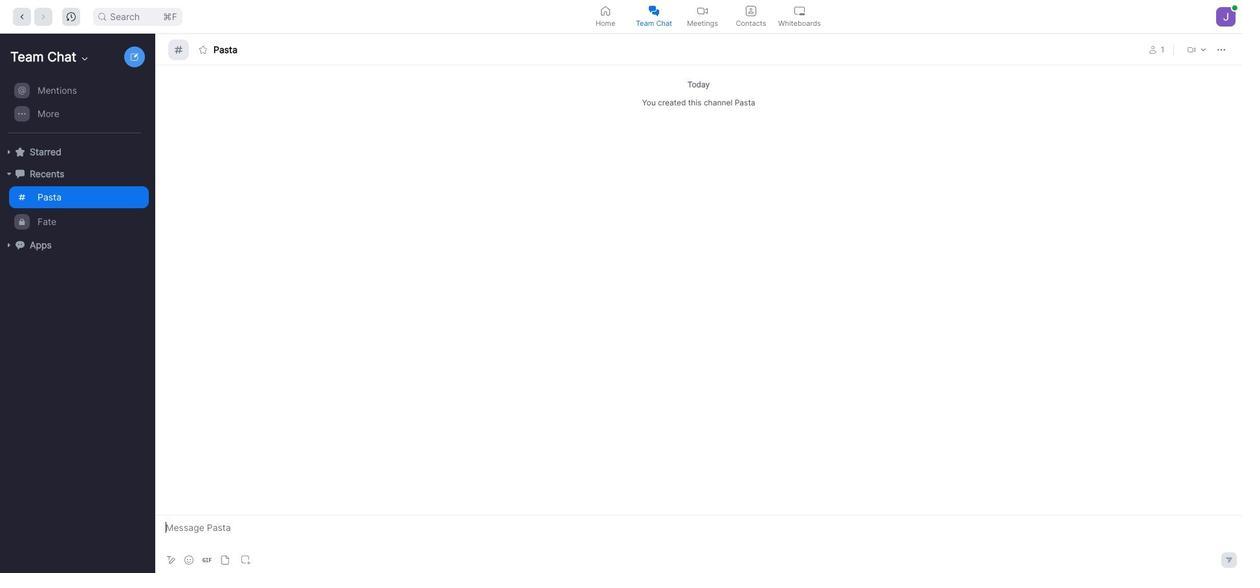Task type: describe. For each thing, give the bounding box(es) containing it.
chat image
[[16, 169, 25, 178]]

home small image
[[601, 6, 611, 16]]

online image
[[1233, 5, 1238, 10]]

triangle right image for apps tree item's triangle right icon
[[5, 241, 13, 249]]

ellipses horizontal image
[[1218, 46, 1226, 53]]

triangle right image for recents tree item
[[5, 170, 13, 178]]

star image inside tree item
[[16, 147, 25, 156]]

team chat image
[[649, 6, 660, 16]]

triangle right image for triangle right icon associated with starred tree item
[[5, 148, 13, 156]]

triangle right image for apps tree item
[[5, 241, 13, 249]]

home small image
[[601, 6, 611, 16]]

more options for meeting, menu button, submenu image
[[1200, 46, 1208, 53]]

more options for meeting, menu button, submenu image
[[1200, 46, 1208, 53]]

triangle right image for starred tree item
[[5, 148, 13, 156]]



Task type: locate. For each thing, give the bounding box(es) containing it.
online image
[[1233, 5, 1238, 10]]

profile image
[[1150, 46, 1158, 53]]

magnifier image
[[98, 13, 106, 20], [98, 13, 106, 20]]

new image
[[131, 53, 139, 61]]

apps tree item
[[5, 234, 149, 256]]

star image
[[199, 46, 207, 53], [199, 46, 207, 53], [16, 147, 25, 156]]

chevron left small image
[[17, 12, 27, 21]]

triangle right image left star image
[[5, 148, 13, 156]]

triangle right image
[[5, 148, 13, 156], [5, 170, 13, 178], [5, 170, 13, 178], [5, 241, 13, 249]]

history image
[[67, 12, 76, 21], [67, 12, 76, 21]]

chatbot image
[[16, 241, 25, 250]]

triangle right image left chatbot image
[[5, 241, 13, 249]]

starred tree item
[[5, 141, 149, 163]]

chevron down small image
[[80, 54, 90, 64], [80, 54, 90, 64]]

recents group
[[0, 185, 149, 234]]

whiteboard small image
[[795, 6, 805, 16], [795, 6, 805, 16]]

team chat image
[[649, 6, 660, 16]]

group
[[0, 79, 149, 133]]

emoji image
[[184, 556, 194, 565]]

1 triangle right image from the top
[[5, 148, 13, 156]]

screenshot image
[[241, 556, 250, 565], [241, 556, 250, 565]]

emoji image
[[184, 556, 194, 565]]

tab list
[[582, 0, 824, 33]]

ellipses horizontal image
[[1218, 46, 1226, 53]]

0 vertical spatial triangle right image
[[5, 148, 13, 156]]

new image
[[131, 53, 139, 61]]

triangle right image
[[5, 148, 13, 156], [5, 241, 13, 249]]

chatbot image
[[16, 241, 25, 250]]

profile contact image
[[746, 6, 757, 16], [746, 6, 757, 16]]

format image
[[166, 555, 176, 566], [166, 555, 176, 566]]

video on image
[[698, 6, 708, 16], [698, 6, 708, 16], [1188, 46, 1196, 53], [1188, 46, 1196, 53]]

gif image
[[203, 556, 212, 565], [203, 556, 212, 565]]

chat image
[[16, 169, 25, 178]]

tree
[[0, 78, 153, 269]]

profile image
[[1150, 46, 1158, 53]]

file image
[[221, 556, 230, 565], [221, 556, 230, 565]]

recents tree item
[[5, 163, 149, 185]]

chevron left small image
[[17, 12, 27, 21]]

number italic image
[[175, 46, 183, 53], [175, 46, 183, 53]]

1 vertical spatial triangle right image
[[5, 241, 13, 249]]

star image
[[16, 147, 25, 156]]

2 triangle right image from the top
[[5, 241, 13, 249]]



Task type: vqa. For each thing, say whether or not it's contained in the screenshot.
Star image
yes



